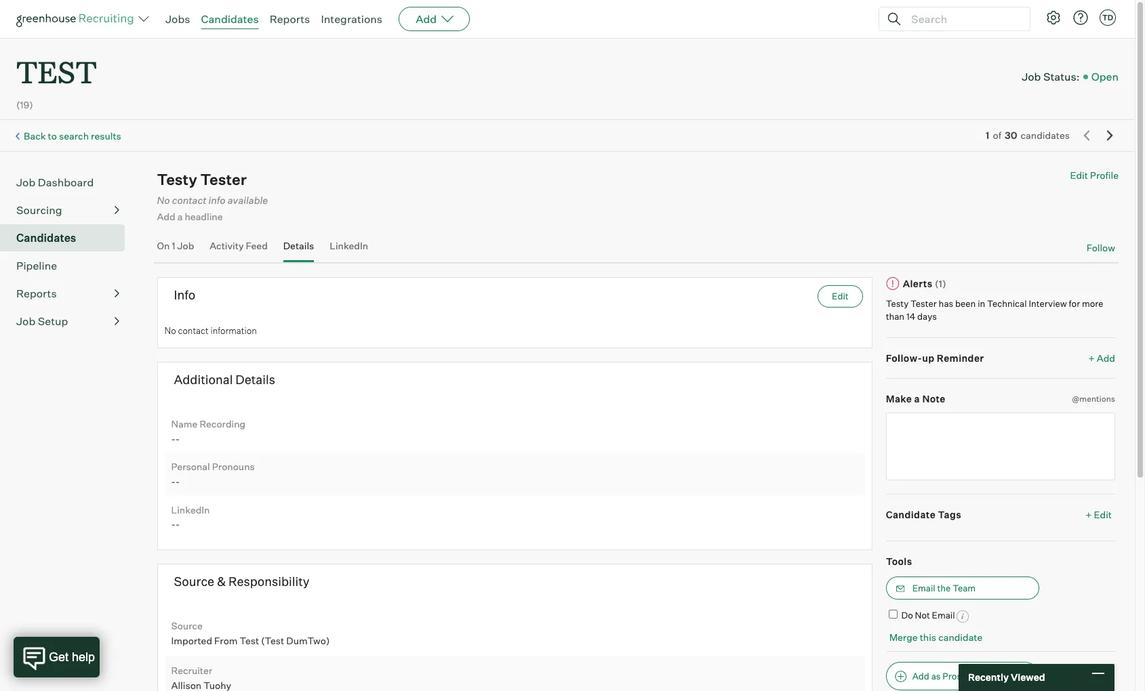 Task type: vqa. For each thing, say whether or not it's contained in the screenshot.
than
yes



Task type: locate. For each thing, give the bounding box(es) containing it.
0 horizontal spatial tester
[[200, 170, 247, 189]]

add button
[[399, 7, 470, 31]]

0 horizontal spatial linkedin
[[171, 504, 210, 516]]

source left '&'
[[174, 575, 214, 590]]

1 horizontal spatial linkedin
[[330, 240, 368, 251]]

0 horizontal spatial reports link
[[16, 286, 119, 302]]

email left the
[[913, 583, 936, 594]]

feed
[[246, 240, 268, 251]]

headline
[[185, 211, 223, 223]]

has
[[939, 298, 954, 309]]

0 horizontal spatial to
[[48, 130, 57, 142]]

linkedin for linkedin --
[[171, 504, 210, 516]]

on
[[157, 240, 170, 251]]

make
[[886, 394, 912, 405]]

add as prospect to ...
[[913, 671, 1000, 682]]

1 horizontal spatial edit
[[1070, 170, 1088, 181]]

job
[[1022, 70, 1041, 83], [16, 176, 35, 189], [177, 240, 194, 251], [16, 315, 35, 328]]

contact
[[172, 195, 206, 207], [178, 325, 209, 336]]

0 vertical spatial contact
[[172, 195, 206, 207]]

source for source imported from test (test dumtwo)
[[171, 620, 203, 632]]

job for job status:
[[1022, 70, 1041, 83]]

1 vertical spatial linkedin
[[171, 504, 210, 516]]

imported
[[171, 635, 212, 647]]

reports down pipeline
[[16, 287, 57, 301]]

than
[[886, 311, 905, 322]]

0 horizontal spatial reports
[[16, 287, 57, 301]]

1 horizontal spatial reports
[[270, 12, 310, 26]]

1 vertical spatial a
[[915, 394, 920, 405]]

add inside popup button
[[416, 12, 437, 26]]

recently
[[968, 672, 1009, 684]]

1 vertical spatial tester
[[911, 298, 937, 309]]

0 vertical spatial tester
[[200, 170, 247, 189]]

a left "note"
[[915, 394, 920, 405]]

tester for testy tester no contact info available add a headline
[[200, 170, 247, 189]]

not
[[915, 610, 930, 621]]

email the team
[[913, 583, 976, 594]]

additional details
[[174, 373, 275, 387]]

test
[[16, 52, 97, 92]]

edit profile link
[[1070, 170, 1119, 181]]

1 right on at the left of the page
[[172, 240, 175, 251]]

1 horizontal spatial to
[[982, 671, 990, 682]]

no down the info
[[164, 325, 176, 336]]

dashboard
[[38, 176, 94, 189]]

personal pronouns --
[[171, 461, 255, 488]]

of
[[993, 130, 1002, 141]]

td button
[[1097, 7, 1119, 28]]

recruiter
[[171, 665, 212, 677]]

details link
[[283, 240, 314, 260]]

0 horizontal spatial details
[[235, 373, 275, 387]]

back to search results link
[[24, 130, 121, 142]]

linkedin down personal pronouns --
[[171, 504, 210, 516]]

-
[[171, 433, 176, 445], [176, 433, 180, 445], [171, 476, 176, 488], [176, 476, 180, 488], [171, 519, 176, 531], [176, 519, 180, 531]]

2 horizontal spatial edit
[[1094, 509, 1112, 521]]

0 vertical spatial linkedin
[[330, 240, 368, 251]]

1 horizontal spatial candidates
[[201, 12, 259, 26]]

candidates link right jobs link
[[201, 12, 259, 26]]

edit inside + edit link
[[1094, 509, 1112, 521]]

0 horizontal spatial candidates
[[16, 231, 76, 245]]

viewed
[[1011, 672, 1045, 684]]

linkedin right details 'link'
[[330, 240, 368, 251]]

0 vertical spatial source
[[174, 575, 214, 590]]

email
[[913, 583, 936, 594], [932, 610, 955, 621]]

to left ...
[[982, 671, 990, 682]]

1 horizontal spatial tester
[[911, 298, 937, 309]]

0 horizontal spatial a
[[177, 211, 183, 223]]

testy inside testy tester has been in technical interview for more than 14 days
[[886, 298, 909, 309]]

None text field
[[886, 413, 1116, 481]]

no up on at the left of the page
[[157, 195, 170, 207]]

jobs link
[[165, 12, 190, 26]]

job left setup
[[16, 315, 35, 328]]

testy tester has been in technical interview for more than 14 days
[[886, 298, 1104, 322]]

1 vertical spatial reports
[[16, 287, 57, 301]]

job right on at the left of the page
[[177, 240, 194, 251]]

merge
[[890, 632, 918, 643]]

source inside source imported from test (test dumtwo)
[[171, 620, 203, 632]]

1
[[986, 130, 990, 141], [172, 240, 175, 251]]

email right not
[[932, 610, 955, 621]]

as
[[932, 671, 941, 682]]

testy inside testy tester no contact info available add a headline
[[157, 170, 197, 189]]

0 vertical spatial 1
[[986, 130, 990, 141]]

tester up info
[[200, 170, 247, 189]]

reminder
[[937, 353, 984, 364]]

integrations link
[[321, 12, 383, 26]]

+ for + add
[[1089, 353, 1095, 364]]

+ inside + add link
[[1089, 353, 1095, 364]]

edit inside edit link
[[832, 291, 849, 302]]

interview
[[1029, 298, 1067, 309]]

testy up headline
[[157, 170, 197, 189]]

1 vertical spatial to
[[982, 671, 990, 682]]

configure image
[[1046, 9, 1062, 26]]

1 vertical spatial contact
[[178, 325, 209, 336]]

1 vertical spatial testy
[[886, 298, 909, 309]]

tester inside testy tester has been in technical interview for more than 14 days
[[911, 298, 937, 309]]

0 vertical spatial a
[[177, 211, 183, 223]]

edit for edit profile
[[1070, 170, 1088, 181]]

job status:
[[1022, 70, 1080, 83]]

1 vertical spatial candidates
[[16, 231, 76, 245]]

1 vertical spatial candidates link
[[16, 230, 119, 246]]

1 left the of
[[986, 130, 990, 141]]

0 vertical spatial edit
[[1070, 170, 1088, 181]]

to right back
[[48, 130, 57, 142]]

linkedin
[[330, 240, 368, 251], [171, 504, 210, 516]]

1 horizontal spatial 1
[[986, 130, 990, 141]]

td
[[1103, 13, 1114, 22]]

tester up days on the top right of the page
[[911, 298, 937, 309]]

source & responsibility
[[174, 575, 310, 590]]

contact up headline
[[172, 195, 206, 207]]

days
[[918, 311, 937, 322]]

candidates link down sourcing link
[[16, 230, 119, 246]]

1 horizontal spatial candidates link
[[201, 12, 259, 26]]

0 vertical spatial no
[[157, 195, 170, 207]]

0 vertical spatial candidates link
[[201, 12, 259, 26]]

1 vertical spatial +
[[1086, 509, 1092, 521]]

0 vertical spatial testy
[[157, 170, 197, 189]]

to
[[48, 130, 57, 142], [982, 671, 990, 682]]

0 vertical spatial details
[[283, 240, 314, 251]]

a left headline
[[177, 211, 183, 223]]

follow
[[1087, 242, 1116, 253]]

job for job dashboard
[[16, 176, 35, 189]]

source up imported
[[171, 620, 203, 632]]

no contact information
[[164, 325, 257, 336]]

a inside testy tester no contact info available add a headline
[[177, 211, 183, 223]]

no inside testy tester no contact info available add a headline
[[157, 195, 170, 207]]

reports
[[270, 12, 310, 26], [16, 287, 57, 301]]

add inside testy tester no contact info available add a headline
[[157, 211, 175, 223]]

tester inside testy tester no contact info available add a headline
[[200, 170, 247, 189]]

0 vertical spatial reports
[[270, 12, 310, 26]]

contact down the info
[[178, 325, 209, 336]]

0 vertical spatial +
[[1089, 353, 1095, 364]]

job for job setup
[[16, 315, 35, 328]]

+ inside + edit link
[[1086, 509, 1092, 521]]

candidates
[[201, 12, 259, 26], [16, 231, 76, 245]]

status:
[[1044, 70, 1080, 83]]

1 horizontal spatial details
[[283, 240, 314, 251]]

2 vertical spatial edit
[[1094, 509, 1112, 521]]

details right feed
[[283, 240, 314, 251]]

1 horizontal spatial testy
[[886, 298, 909, 309]]

td button
[[1100, 9, 1116, 26]]

from
[[214, 635, 238, 647]]

source
[[174, 575, 214, 590], [171, 620, 203, 632]]

30
[[1005, 130, 1018, 141]]

...
[[992, 671, 1000, 682]]

0 horizontal spatial testy
[[157, 170, 197, 189]]

setup
[[38, 315, 68, 328]]

recruiter allison tuohy
[[171, 665, 231, 691]]

14
[[907, 311, 916, 322]]

reports left the integrations link
[[270, 12, 310, 26]]

job up sourcing
[[16, 176, 35, 189]]

name
[[171, 418, 198, 430]]

1 vertical spatial source
[[171, 620, 203, 632]]

pipeline link
[[16, 258, 119, 274]]

candidates down sourcing
[[16, 231, 76, 245]]

1 vertical spatial details
[[235, 373, 275, 387]]

merge this candidate
[[890, 632, 983, 643]]

no
[[157, 195, 170, 207], [164, 325, 176, 336]]

reports link left the integrations link
[[270, 12, 310, 26]]

candidates right jobs link
[[201, 12, 259, 26]]

email the team button
[[886, 577, 1039, 600]]

source for source & responsibility
[[174, 575, 214, 590]]

+ add link
[[1089, 352, 1116, 365]]

testy up than
[[886, 298, 909, 309]]

(1)
[[935, 278, 947, 290]]

0 vertical spatial email
[[913, 583, 936, 594]]

up
[[922, 353, 935, 364]]

edit
[[1070, 170, 1088, 181], [832, 291, 849, 302], [1094, 509, 1112, 521]]

0 horizontal spatial edit
[[832, 291, 849, 302]]

jobs
[[165, 12, 190, 26]]

note
[[923, 394, 946, 405]]

to inside button
[[982, 671, 990, 682]]

name recording --
[[171, 418, 246, 445]]

1 horizontal spatial reports link
[[270, 12, 310, 26]]

tags
[[938, 509, 962, 521]]

responsibility
[[229, 575, 310, 590]]

details right additional
[[235, 373, 275, 387]]

+
[[1089, 353, 1095, 364], [1086, 509, 1092, 521]]

1 vertical spatial edit
[[832, 291, 849, 302]]

0 horizontal spatial 1
[[172, 240, 175, 251]]

job left status:
[[1022, 70, 1041, 83]]

reports link up job setup link
[[16, 286, 119, 302]]

0 vertical spatial to
[[48, 130, 57, 142]]



Task type: describe. For each thing, give the bounding box(es) containing it.
1 vertical spatial reports link
[[16, 286, 119, 302]]

on 1 job link
[[157, 240, 194, 260]]

follow link
[[1087, 241, 1116, 255]]

testy for testy tester has been in technical interview for more than 14 days
[[886, 298, 909, 309]]

tester for testy tester has been in technical interview for more than 14 days
[[911, 298, 937, 309]]

candidate tags
[[886, 509, 962, 521]]

0 vertical spatial candidates
[[201, 12, 259, 26]]

email inside 'button'
[[913, 583, 936, 594]]

edit profile
[[1070, 170, 1119, 181]]

linkedin for linkedin
[[330, 240, 368, 251]]

open
[[1092, 70, 1119, 83]]

add as prospect to ... button
[[886, 663, 1039, 691]]

search
[[59, 130, 89, 142]]

linkedin --
[[171, 504, 210, 531]]

+ add
[[1089, 353, 1116, 364]]

recording
[[200, 418, 246, 430]]

technical
[[987, 298, 1027, 309]]

linkedin link
[[330, 240, 368, 260]]

do not email
[[902, 610, 955, 621]]

allison
[[171, 680, 202, 691]]

profile
[[1090, 170, 1119, 181]]

info
[[174, 288, 195, 303]]

for
[[1069, 298, 1080, 309]]

testy for testy tester no contact info available add a headline
[[157, 170, 197, 189]]

this
[[920, 632, 937, 643]]

0 horizontal spatial candidates link
[[16, 230, 119, 246]]

+ for + edit
[[1086, 509, 1092, 521]]

prospect
[[943, 671, 980, 682]]

recently viewed
[[968, 672, 1045, 684]]

integrations
[[321, 12, 383, 26]]

job setup link
[[16, 313, 119, 330]]

activity
[[210, 240, 244, 251]]

information
[[211, 325, 257, 336]]

back
[[24, 130, 46, 142]]

personal
[[171, 461, 210, 473]]

available
[[228, 195, 268, 207]]

back to search results
[[24, 130, 121, 142]]

activity feed link
[[210, 240, 268, 260]]

add inside button
[[913, 671, 930, 682]]

1 of 30 candidates
[[986, 130, 1070, 141]]

on 1 job
[[157, 240, 194, 251]]

1 vertical spatial 1
[[172, 240, 175, 251]]

alerts (1)
[[903, 278, 947, 290]]

Do Not Email checkbox
[[889, 610, 898, 619]]

merge this candidate link
[[890, 632, 983, 643]]

candidate
[[886, 509, 936, 521]]

job dashboard
[[16, 176, 94, 189]]

sourcing
[[16, 204, 62, 217]]

1 vertical spatial no
[[164, 325, 176, 336]]

1 horizontal spatial a
[[915, 394, 920, 405]]

pipeline
[[16, 259, 57, 273]]

+ edit link
[[1083, 506, 1116, 524]]

info
[[209, 195, 226, 207]]

greenhouse recruiting image
[[16, 11, 138, 27]]

candidate
[[939, 632, 983, 643]]

@mentions link
[[1072, 393, 1116, 406]]

dumtwo)
[[286, 635, 330, 647]]

&
[[217, 575, 226, 590]]

do
[[902, 610, 913, 621]]

the
[[938, 583, 951, 594]]

alerts
[[903, 278, 933, 290]]

contact inside testy tester no contact info available add a headline
[[172, 195, 206, 207]]

follow-
[[886, 353, 922, 364]]

edit link
[[818, 286, 863, 308]]

tuohy
[[204, 680, 231, 691]]

1 vertical spatial email
[[932, 610, 955, 621]]

@mentions
[[1072, 394, 1116, 404]]

test link
[[16, 38, 97, 94]]

job dashboard link
[[16, 174, 119, 191]]

+ edit
[[1086, 509, 1112, 521]]

make a note
[[886, 394, 946, 405]]

testy tester no contact info available add a headline
[[157, 170, 268, 223]]

Search text field
[[908, 9, 1018, 29]]

sourcing link
[[16, 202, 119, 218]]

edit for edit
[[832, 291, 849, 302]]

results
[[91, 130, 121, 142]]

candidates
[[1021, 130, 1070, 141]]

been
[[956, 298, 976, 309]]

0 vertical spatial reports link
[[270, 12, 310, 26]]

job setup
[[16, 315, 68, 328]]

in
[[978, 298, 986, 309]]

test
[[240, 635, 259, 647]]

more
[[1082, 298, 1104, 309]]



